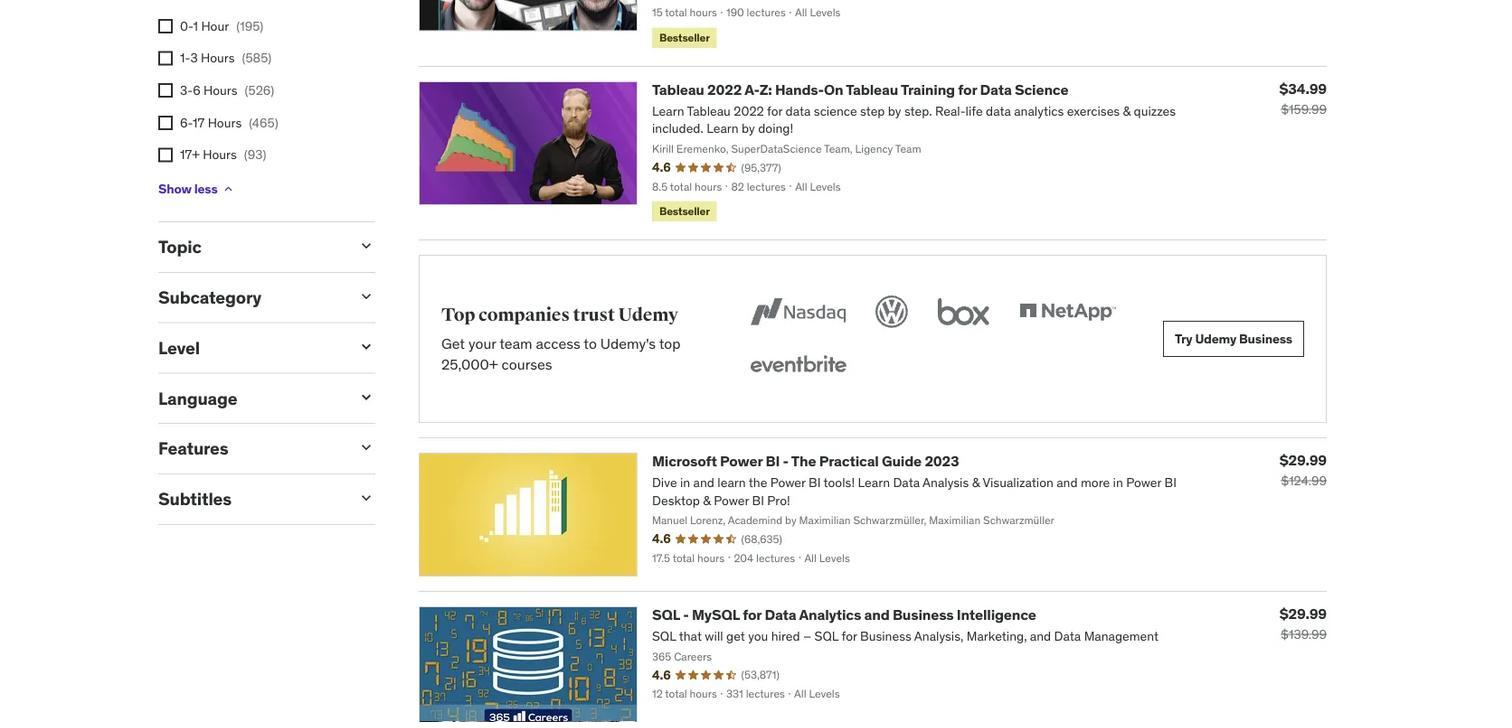 Task type: vqa. For each thing, say whether or not it's contained in the screenshot.
Language dropdown button
yes



Task type: locate. For each thing, give the bounding box(es) containing it.
business right and
[[893, 606, 954, 625]]

1 small image from the top
[[357, 287, 375, 306]]

xsmall image for 1-
[[158, 51, 173, 66]]

science
[[1015, 80, 1069, 99]]

small image
[[357, 287, 375, 306], [357, 338, 375, 356], [357, 388, 375, 406], [357, 439, 375, 457], [357, 489, 375, 507]]

courses
[[502, 355, 552, 373]]

1 vertical spatial xsmall image
[[158, 148, 173, 162]]

business right try
[[1239, 331, 1293, 347]]

hours
[[201, 50, 235, 66], [204, 82, 238, 98], [208, 114, 242, 131], [203, 146, 237, 163]]

0 vertical spatial xsmall image
[[158, 19, 173, 33]]

-
[[783, 452, 789, 471], [683, 606, 689, 625]]

1 horizontal spatial udemy
[[1195, 331, 1237, 347]]

1 xsmall image from the top
[[158, 19, 173, 33]]

for right mysql
[[743, 606, 762, 625]]

less
[[194, 181, 218, 197]]

0 horizontal spatial tableau
[[652, 80, 704, 99]]

3
[[190, 50, 198, 66]]

1 vertical spatial $29.99
[[1280, 605, 1327, 623]]

0 horizontal spatial udemy
[[618, 304, 678, 326]]

0 vertical spatial udemy
[[618, 304, 678, 326]]

udemy inside top companies trust udemy get your team access to udemy's top 25,000+ courses
[[618, 304, 678, 326]]

features
[[158, 438, 228, 460]]

box image
[[934, 292, 994, 332]]

tableau right on
[[846, 80, 898, 99]]

xsmall image left 1-
[[158, 51, 173, 66]]

language button
[[158, 387, 343, 409]]

3 xsmall image from the top
[[158, 116, 173, 130]]

xsmall image
[[158, 83, 173, 98], [158, 148, 173, 162], [221, 182, 236, 196]]

hours for 3-6 hours
[[204, 82, 238, 98]]

tableau 2022 a-z: hands-on tableau training for data science
[[652, 80, 1069, 99]]

on
[[824, 80, 843, 99]]

xsmall image left 0-
[[158, 19, 173, 33]]

tableau left 2022
[[652, 80, 704, 99]]

2 $29.99 from the top
[[1280, 605, 1327, 623]]

3-
[[180, 82, 193, 98]]

0 vertical spatial data
[[980, 80, 1012, 99]]

the
[[791, 452, 816, 471]]

hours right '17'
[[208, 114, 242, 131]]

xsmall image left '17+'
[[158, 148, 173, 162]]

1 horizontal spatial -
[[783, 452, 789, 471]]

0 vertical spatial xsmall image
[[158, 83, 173, 98]]

hours for 1-3 hours
[[201, 50, 235, 66]]

xsmall image right less on the left top
[[221, 182, 236, 196]]

4 small image from the top
[[357, 439, 375, 457]]

1 $29.99 from the top
[[1280, 451, 1327, 469]]

subtitles
[[158, 488, 232, 510]]

xsmall image left 3-
[[158, 83, 173, 98]]

1 horizontal spatial data
[[980, 80, 1012, 99]]

companies
[[479, 304, 570, 326]]

hour
[[201, 18, 229, 34]]

top
[[441, 304, 475, 326]]

2 vertical spatial xsmall image
[[158, 116, 173, 130]]

6
[[193, 82, 201, 98]]

0 horizontal spatial for
[[743, 606, 762, 625]]

small image
[[357, 237, 375, 255]]

data left science
[[980, 80, 1012, 99]]

1 horizontal spatial business
[[1239, 331, 1293, 347]]

hours right '17+'
[[203, 146, 237, 163]]

0 horizontal spatial business
[[893, 606, 954, 625]]

trust
[[573, 304, 615, 326]]

- right sql
[[683, 606, 689, 625]]

$29.99
[[1280, 451, 1327, 469], [1280, 605, 1327, 623]]

show less button
[[158, 171, 236, 207]]

3 small image from the top
[[357, 388, 375, 406]]

$159.99
[[1281, 101, 1327, 117]]

show less
[[158, 181, 218, 197]]

udemy up udemy's in the left top of the page
[[618, 304, 678, 326]]

3-6 hours (526)
[[180, 82, 274, 98]]

try udemy business link
[[1163, 321, 1304, 357]]

subtitles button
[[158, 488, 343, 510]]

nasdaq image
[[746, 292, 850, 332]]

for
[[958, 80, 977, 99], [743, 606, 762, 625]]

$29.99 up $139.99
[[1280, 605, 1327, 623]]

- right "bi" at the bottom of page
[[783, 452, 789, 471]]

hours for 6-17 hours
[[208, 114, 242, 131]]

2 small image from the top
[[357, 338, 375, 356]]

1 vertical spatial -
[[683, 606, 689, 625]]

hours right 6
[[204, 82, 238, 98]]

intelligence
[[957, 606, 1036, 625]]

2 tableau from the left
[[846, 80, 898, 99]]

xsmall image for 17+
[[158, 148, 173, 162]]

5 small image from the top
[[357, 489, 375, 507]]

microsoft power bi - the practical guide 2023 link
[[652, 452, 959, 471]]

$29.99 up $124.99
[[1280, 451, 1327, 469]]

1 horizontal spatial tableau
[[846, 80, 898, 99]]

data left analytics
[[765, 606, 796, 625]]

language
[[158, 387, 237, 409]]

xsmall image
[[158, 19, 173, 33], [158, 51, 173, 66], [158, 116, 173, 130]]

get
[[441, 335, 465, 353]]

1 tableau from the left
[[652, 80, 704, 99]]

0 vertical spatial $29.99
[[1280, 451, 1327, 469]]

team
[[500, 335, 532, 353]]

2 xsmall image from the top
[[158, 51, 173, 66]]

xsmall image for 6-
[[158, 116, 173, 130]]

access
[[536, 335, 581, 353]]

sql - mysql for data analytics and business intelligence
[[652, 606, 1036, 625]]

microsoft
[[652, 452, 717, 471]]

1 vertical spatial xsmall image
[[158, 51, 173, 66]]

business
[[1239, 331, 1293, 347], [893, 606, 954, 625]]

2023
[[925, 452, 959, 471]]

tableau
[[652, 80, 704, 99], [846, 80, 898, 99]]

0 vertical spatial for
[[958, 80, 977, 99]]

(585)
[[242, 50, 272, 66]]

hours right 3
[[201, 50, 235, 66]]

0 vertical spatial business
[[1239, 331, 1293, 347]]

2 vertical spatial xsmall image
[[221, 182, 236, 196]]

1-3 hours (585)
[[180, 50, 272, 66]]

2022
[[707, 80, 742, 99]]

$29.99 $124.99
[[1280, 451, 1327, 489]]

$34.99
[[1280, 79, 1327, 97]]

6-
[[180, 114, 193, 131]]

0-
[[180, 18, 193, 34]]

$29.99 $139.99
[[1280, 605, 1327, 643]]

for right training on the right
[[958, 80, 977, 99]]

udemy
[[618, 304, 678, 326], [1195, 331, 1237, 347]]

and
[[864, 606, 890, 625]]

data
[[980, 80, 1012, 99], [765, 606, 796, 625]]

1 vertical spatial data
[[765, 606, 796, 625]]

udemy right try
[[1195, 331, 1237, 347]]

xsmall image left 6-
[[158, 116, 173, 130]]

volkswagen image
[[872, 292, 912, 332]]



Task type: describe. For each thing, give the bounding box(es) containing it.
6-17 hours (465)
[[180, 114, 278, 131]]

1 vertical spatial udemy
[[1195, 331, 1237, 347]]

guide
[[882, 452, 922, 471]]

1
[[193, 18, 198, 34]]

1 horizontal spatial for
[[958, 80, 977, 99]]

xsmall image for 0-
[[158, 19, 173, 33]]

17+ hours (93)
[[180, 146, 266, 163]]

bi
[[766, 452, 780, 471]]

0 vertical spatial -
[[783, 452, 789, 471]]

small image for subtitles
[[357, 489, 375, 507]]

1 vertical spatial for
[[743, 606, 762, 625]]

0 horizontal spatial -
[[683, 606, 689, 625]]

(465)
[[249, 114, 278, 131]]

small image for language
[[357, 388, 375, 406]]

small image for level
[[357, 338, 375, 356]]

try
[[1175, 331, 1193, 347]]

sql
[[652, 606, 680, 625]]

level
[[158, 337, 200, 359]]

your
[[469, 335, 496, 353]]

$139.99
[[1281, 627, 1327, 643]]

a-
[[745, 80, 759, 99]]

business inside try udemy business link
[[1239, 331, 1293, 347]]

0-1 hour (195)
[[180, 18, 263, 34]]

eventbrite image
[[746, 346, 850, 386]]

practical
[[819, 452, 879, 471]]

analytics
[[799, 606, 861, 625]]

show
[[158, 181, 192, 197]]

$34.99 $159.99
[[1280, 79, 1327, 117]]

1-
[[180, 50, 190, 66]]

1 vertical spatial business
[[893, 606, 954, 625]]

mysql
[[692, 606, 740, 625]]

tableau 2022 a-z: hands-on tableau training for data science link
[[652, 80, 1069, 99]]

power
[[720, 452, 763, 471]]

$124.99
[[1281, 473, 1327, 489]]

xsmall image inside "show less" button
[[221, 182, 236, 196]]

xsmall image for 3-
[[158, 83, 173, 98]]

top companies trust udemy get your team access to udemy's top 25,000+ courses
[[441, 304, 681, 373]]

udemy's
[[600, 335, 656, 353]]

sql - mysql for data analytics and business intelligence link
[[652, 606, 1036, 625]]

25,000+
[[441, 355, 498, 373]]

try udemy business
[[1175, 331, 1293, 347]]

to
[[584, 335, 597, 353]]

17+
[[180, 146, 200, 163]]

(526)
[[245, 82, 274, 98]]

$29.99 for microsoft power bi - the practical guide 2023
[[1280, 451, 1327, 469]]

(93)
[[244, 146, 266, 163]]

features button
[[158, 438, 343, 460]]

microsoft power bi - the practical guide 2023
[[652, 452, 959, 471]]

small image for features
[[357, 439, 375, 457]]

small image for subcategory
[[357, 287, 375, 306]]

$29.99 for sql - mysql for data analytics and business intelligence
[[1280, 605, 1327, 623]]

topic
[[158, 236, 201, 258]]

hands-
[[775, 80, 824, 99]]

training
[[901, 80, 955, 99]]

level button
[[158, 337, 343, 359]]

subcategory button
[[158, 287, 343, 308]]

(195)
[[236, 18, 263, 34]]

top
[[659, 335, 681, 353]]

netapp image
[[1016, 292, 1120, 332]]

0 horizontal spatial data
[[765, 606, 796, 625]]

topic button
[[158, 236, 343, 258]]

subcategory
[[158, 287, 261, 308]]

17
[[193, 114, 205, 131]]

z:
[[759, 80, 772, 99]]



